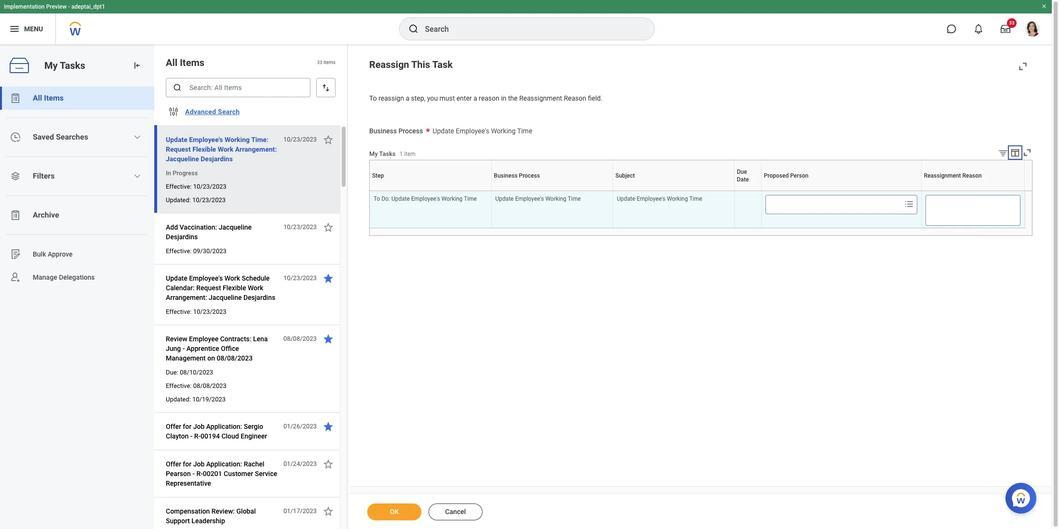 Task type: vqa. For each thing, say whether or not it's contained in the screenshot.
Desjardins inside update employee's work schedule calendar: request flexible work arrangement: jacqueline desjardins
yes



Task type: describe. For each thing, give the bounding box(es) containing it.
0 vertical spatial reassignment
[[519, 95, 562, 102]]

all inside button
[[33, 94, 42, 103]]

‎- for pearson
[[193, 471, 195, 478]]

arrangement: inside the update employee's working time: request flexible work arrangement: jacqueline desjardins
[[235, 146, 277, 153]]

progress
[[173, 170, 198, 177]]

r- for 00201
[[196, 471, 203, 478]]

0 vertical spatial subject
[[616, 173, 635, 179]]

star image for add vaccination: jacqueline desjardins
[[323, 222, 334, 233]]

archive
[[33, 211, 59, 220]]

step for step business process subject due date proposed person reassignment reason
[[430, 191, 431, 192]]

items inside item list "element"
[[180, 57, 204, 68]]

add vaccination: jacqueline desjardins
[[166, 224, 252, 241]]

contracts:
[[220, 336, 251, 343]]

to do: update employee's working time
[[374, 196, 477, 203]]

flexible inside the update employee's working time: request flexible work arrangement: jacqueline desjardins
[[193, 146, 216, 153]]

00194
[[201, 433, 220, 441]]

add
[[166, 224, 178, 231]]

jung
[[166, 345, 181, 353]]

my tasks element
[[0, 44, 154, 530]]

step,
[[411, 95, 426, 102]]

0 vertical spatial reason
[[564, 95, 586, 102]]

items
[[324, 60, 336, 65]]

my for my tasks 1 item
[[369, 150, 378, 158]]

approve
[[48, 251, 73, 258]]

saved
[[33, 133, 54, 142]]

menu
[[24, 25, 43, 33]]

for for clayton
[[183, 423, 192, 431]]

1
[[400, 151, 403, 158]]

0 vertical spatial process
[[399, 127, 423, 135]]

archive button
[[0, 204, 154, 227]]

1 vertical spatial fullscreen image
[[1022, 148, 1033, 158]]

1 effective: 10/23/2023 from the top
[[166, 183, 227, 190]]

filters
[[33, 172, 55, 181]]

leadership
[[192, 518, 225, 526]]

compensation review: global support leadership
[[166, 508, 256, 526]]

1 horizontal spatial business
[[494, 173, 518, 179]]

filters button
[[0, 165, 154, 188]]

proposed person button
[[839, 191, 844, 192]]

2 horizontal spatial business
[[550, 191, 552, 192]]

jacqueline inside the update employee's working time: request flexible work arrangement: jacqueline desjardins
[[166, 155, 199, 163]]

offer for job application: sergio clayton ‎- r-00194 cloud engineer button
[[166, 421, 278, 443]]

to reassign a step, you must enter a reason in the reassignment reason field.
[[369, 95, 603, 102]]

arrangement: inside update employee's work schedule calendar: request flexible work arrangement: jacqueline desjardins
[[166, 294, 207, 302]]

item list element
[[154, 44, 348, 530]]

due date button
[[747, 191, 749, 192]]

prompts image
[[903, 199, 915, 210]]

my tasks
[[44, 60, 85, 71]]

desjardins inside 'add vaccination: jacqueline desjardins'
[[166, 233, 198, 241]]

none text field inside 'row' element
[[926, 195, 1021, 226]]

updated: 10/19/2023
[[166, 396, 226, 404]]

bulk approve link
[[0, 243, 154, 266]]

1 vertical spatial date
[[748, 191, 749, 192]]

2 vertical spatial 08/08/2023
[[193, 383, 227, 390]]

star image for update employee's working time: request flexible work arrangement: jacqueline desjardins
[[323, 134, 334, 146]]

due:
[[166, 369, 178, 377]]

0 vertical spatial date
[[737, 176, 749, 183]]

star image for due: 08/10/2023
[[323, 334, 334, 345]]

33 button
[[995, 18, 1017, 40]]

job for 00201
[[193, 461, 205, 469]]

‎- for clayton
[[190, 433, 193, 441]]

offer for job application: rachel pearson ‎- r-00201 customer service representative button
[[166, 459, 278, 490]]

you
[[427, 95, 438, 102]]

employee's inside update employee's work schedule calendar: request flexible work arrangement: jacqueline desjardins
[[189, 275, 223, 283]]

update employee's working time: request flexible work arrangement: jacqueline desjardins
[[166, 136, 277, 163]]

step button
[[430, 191, 431, 192]]

transformation import image
[[132, 61, 142, 70]]

time for update employee's working time element underneath subject 'button'
[[690, 196, 703, 203]]

1 vertical spatial work
[[225, 275, 240, 283]]

clock check image
[[10, 132, 21, 143]]

1 horizontal spatial person
[[842, 191, 843, 192]]

menu banner
[[0, 0, 1052, 44]]

01/24/2023
[[283, 461, 317, 468]]

items inside button
[[44, 94, 64, 103]]

offer for job application: sergio clayton ‎- r-00194 cloud engineer
[[166, 423, 267, 441]]

task
[[432, 59, 453, 70]]

searches
[[56, 133, 88, 142]]

must
[[440, 95, 455, 102]]

jacqueline inside update employee's work schedule calendar: request flexible work arrangement: jacqueline desjardins
[[209, 294, 242, 302]]

application: for customer
[[206, 461, 242, 469]]

flexible inside update employee's work schedule calendar: request flexible work arrangement: jacqueline desjardins
[[223, 284, 246, 292]]

due: 08/10/2023
[[166, 369, 213, 377]]

this
[[411, 59, 430, 70]]

pearson
[[166, 471, 191, 478]]

cloud
[[222, 433, 239, 441]]

star image for update employee's work schedule calendar: request flexible work arrangement: jacqueline desjardins
[[323, 273, 334, 284]]

cancel button
[[429, 504, 483, 521]]

click to view/edit grid preferences image
[[1010, 148, 1021, 158]]

chevron down image for saved searches
[[134, 134, 141, 141]]

08/10/2023
[[180, 369, 213, 377]]

to for to reassign a step, you must enter a reason in the reassignment reason field.
[[369, 95, 377, 102]]

5 star image from the top
[[323, 459, 334, 471]]

close environment banner image
[[1042, 3, 1047, 9]]

row element containing due date
[[370, 161, 1027, 191]]

schedule
[[242, 275, 270, 283]]

update inside the to do: update employee's working time element
[[392, 196, 410, 203]]

review:
[[212, 508, 235, 516]]

search image
[[408, 23, 419, 35]]

r- for 00194
[[194, 433, 201, 441]]

update employee's working time element down subject 'button'
[[617, 194, 703, 203]]

0 vertical spatial business
[[369, 127, 397, 135]]

rename image
[[10, 249, 21, 260]]

global
[[237, 508, 256, 516]]

profile logan mcneil image
[[1025, 21, 1041, 39]]

2 a from the left
[[474, 95, 477, 102]]

0 vertical spatial person
[[790, 173, 809, 179]]

my tasks 1 item
[[369, 150, 416, 158]]

bulk approve
[[33, 251, 73, 258]]

request inside update employee's work schedule calendar: request flexible work arrangement: jacqueline desjardins
[[196, 284, 221, 292]]

review employee contracts: lena jung - apprentice office management on 08/08/2023
[[166, 336, 268, 363]]

reassignment reason
[[924, 173, 982, 179]]

lena
[[253, 336, 268, 343]]

customer
[[224, 471, 253, 478]]

search image
[[173, 83, 182, 93]]

do:
[[382, 196, 390, 203]]

service
[[255, 471, 277, 478]]

step for step
[[372, 173, 384, 179]]

employee's inside the update employee's working time: request flexible work arrangement: jacqueline desjardins
[[189, 136, 223, 144]]

updated: for review employee contracts: lena jung - apprentice office management on 08/08/2023
[[166, 396, 191, 404]]

request inside the update employee's working time: request flexible work arrangement: jacqueline desjardins
[[166, 146, 191, 153]]

calendar:
[[166, 284, 195, 292]]

2 vertical spatial reason
[[974, 191, 975, 192]]

cancel
[[445, 509, 466, 516]]

1 a from the left
[[406, 95, 410, 102]]

bulk
[[33, 251, 46, 258]]

in progress
[[166, 170, 198, 177]]

33 for 33
[[1009, 20, 1015, 26]]

time for update employee's working time element below to reassign a step, you must enter a reason in the reassignment reason field.
[[517, 127, 532, 135]]

2 vertical spatial work
[[248, 284, 263, 292]]

- inside menu banner
[[68, 3, 70, 10]]

in
[[501, 95, 507, 102]]

management
[[166, 355, 206, 363]]

review employee contracts: lena jung - apprentice office management on 08/08/2023 button
[[166, 334, 278, 365]]

update employee's working time: request flexible work arrangement: jacqueline desjardins button
[[166, 134, 278, 165]]

advanced search
[[185, 108, 240, 116]]

application: for cloud
[[206, 423, 242, 431]]

1 vertical spatial process
[[519, 173, 540, 179]]

employee
[[189, 336, 219, 343]]

search
[[218, 108, 240, 116]]

sergio
[[244, 423, 263, 431]]

on
[[207, 355, 215, 363]]

justify image
[[9, 23, 20, 35]]

4 star image from the top
[[323, 421, 334, 433]]

advanced search button
[[181, 102, 244, 122]]

reassignment reason button
[[971, 191, 976, 192]]

effective: 09/30/2023
[[166, 248, 227, 255]]

time for update employee's working time element underneath "business process" button
[[568, 196, 581, 203]]

job for 00194
[[193, 423, 205, 431]]

implementation preview -   adeptai_dpt1
[[4, 3, 105, 10]]

0 vertical spatial fullscreen image
[[1017, 61, 1029, 72]]

update employee's work schedule calendar: request flexible work arrangement: jacqueline desjardins
[[166, 275, 275, 302]]

advanced
[[185, 108, 216, 116]]

4 effective: from the top
[[166, 383, 192, 390]]

reason
[[479, 95, 500, 102]]

08/08/2023 inside review employee contracts: lena jung - apprentice office management on 08/08/2023
[[217, 355, 253, 363]]

representative
[[166, 480, 211, 488]]

all items inside button
[[33, 94, 64, 103]]



Task type: locate. For each thing, give the bounding box(es) containing it.
business process button
[[550, 191, 554, 192]]

Search: All Items text field
[[166, 78, 311, 97]]

user plus image
[[10, 272, 21, 284]]

1 horizontal spatial step
[[430, 191, 431, 192]]

update employee's working time element down to reassign a step, you must enter a reason in the reassignment reason field.
[[433, 125, 532, 135]]

updated: down the effective: 08/08/2023
[[166, 396, 191, 404]]

in
[[166, 170, 171, 177]]

1 vertical spatial my
[[369, 150, 378, 158]]

field.
[[588, 95, 603, 102]]

1 vertical spatial all items
[[33, 94, 64, 103]]

1 vertical spatial row element
[[370, 192, 1025, 229]]

jacqueline down schedule
[[209, 294, 242, 302]]

business process
[[369, 127, 423, 135], [494, 173, 540, 179]]

offer inside offer for job application: rachel pearson ‎- r-00201 customer service representative
[[166, 461, 181, 469]]

to inside 'row' element
[[374, 196, 380, 203]]

‎- inside offer for job application: rachel pearson ‎- r-00201 customer service representative
[[193, 471, 195, 478]]

effective: 08/08/2023
[[166, 383, 227, 390]]

0 horizontal spatial proposed
[[764, 173, 789, 179]]

1 horizontal spatial all items
[[166, 57, 204, 68]]

update inside update employee's work schedule calendar: request flexible work arrangement: jacqueline desjardins
[[166, 275, 187, 283]]

08/08/2023 down office at the left bottom of page
[[217, 355, 253, 363]]

date down due date
[[748, 191, 749, 192]]

proposed person
[[764, 173, 809, 179]]

None text field
[[926, 195, 1021, 226]]

manage delegations
[[33, 274, 95, 281]]

compensation review: global support leadership button
[[166, 506, 278, 528]]

effective: 10/23/2023 up employee
[[166, 309, 227, 316]]

2 job from the top
[[193, 461, 205, 469]]

1 horizontal spatial my
[[369, 150, 378, 158]]

1 star image from the top
[[323, 134, 334, 146]]

reason down reassignment reason
[[974, 191, 975, 192]]

0 horizontal spatial reassignment
[[519, 95, 562, 102]]

work left schedule
[[225, 275, 240, 283]]

a
[[406, 95, 410, 102], [474, 95, 477, 102]]

0 vertical spatial -
[[68, 3, 70, 10]]

‎- inside "offer for job application: sergio clayton ‎- r-00194 cloud engineer"
[[190, 433, 193, 441]]

00201
[[203, 471, 222, 478]]

offer up clayton
[[166, 423, 181, 431]]

star image for 01/17/2023
[[323, 506, 334, 518]]

preview
[[46, 3, 67, 10]]

1 horizontal spatial desjardins
[[201, 155, 233, 163]]

to for to do: update employee's working time
[[374, 196, 380, 203]]

33 inside 33 button
[[1009, 20, 1015, 26]]

flexible down schedule
[[223, 284, 246, 292]]

chevron down image inside the filters dropdown button
[[134, 173, 141, 180]]

fullscreen image down profile logan mcneil icon
[[1017, 61, 1029, 72]]

0 vertical spatial to
[[369, 95, 377, 102]]

proposed right due date
[[764, 173, 789, 179]]

1 vertical spatial to
[[374, 196, 380, 203]]

‎- up representative at the left bottom of the page
[[193, 471, 195, 478]]

tasks left 1
[[379, 150, 396, 158]]

2 updated: from the top
[[166, 396, 191, 404]]

add vaccination: jacqueline desjardins button
[[166, 222, 278, 243]]

star image
[[323, 334, 334, 345], [323, 506, 334, 518]]

ok
[[390, 509, 399, 516]]

clipboard image
[[10, 210, 21, 221]]

33
[[1009, 20, 1015, 26], [317, 60, 322, 65]]

select to filter grid data image
[[998, 148, 1009, 158]]

items down my tasks
[[44, 94, 64, 103]]

- right preview
[[68, 3, 70, 10]]

jacqueline up in progress on the left top of the page
[[166, 155, 199, 163]]

desjardins
[[201, 155, 233, 163], [166, 233, 198, 241], [243, 294, 275, 302]]

3 star image from the top
[[323, 273, 334, 284]]

1 vertical spatial flexible
[[223, 284, 246, 292]]

offer for job application: rachel pearson ‎- r-00201 customer service representative
[[166, 461, 277, 488]]

office
[[221, 345, 239, 353]]

1 horizontal spatial tasks
[[379, 150, 396, 158]]

application:
[[206, 423, 242, 431], [206, 461, 242, 469]]

my for my tasks
[[44, 60, 58, 71]]

jacqueline inside 'add vaccination: jacqueline desjardins'
[[219, 224, 252, 231]]

arrangement: down time:
[[235, 146, 277, 153]]

0 horizontal spatial 33
[[317, 60, 322, 65]]

0 vertical spatial r-
[[194, 433, 201, 441]]

0 vertical spatial due
[[737, 169, 747, 175]]

0 horizontal spatial desjardins
[[166, 233, 198, 241]]

a left step, on the left top
[[406, 95, 410, 102]]

desjardins up updated: 10/23/2023
[[201, 155, 233, 163]]

r- right clayton
[[194, 433, 201, 441]]

1 vertical spatial due
[[747, 191, 748, 192]]

the
[[508, 95, 518, 102]]

to do: update employee's working time element
[[374, 194, 477, 203]]

1 horizontal spatial reassignment
[[924, 173, 961, 179]]

adeptai_dpt1
[[71, 3, 105, 10]]

1 vertical spatial for
[[183, 461, 192, 469]]

star image
[[323, 134, 334, 146], [323, 222, 334, 233], [323, 273, 334, 284], [323, 421, 334, 433], [323, 459, 334, 471]]

clayton
[[166, 433, 189, 441]]

notifications large image
[[974, 24, 984, 34]]

0 vertical spatial 33
[[1009, 20, 1015, 26]]

1 horizontal spatial -
[[183, 345, 185, 353]]

work down schedule
[[248, 284, 263, 292]]

0 vertical spatial flexible
[[193, 146, 216, 153]]

1 application: from the top
[[206, 423, 242, 431]]

update employee's working time down subject 'button'
[[617, 196, 703, 203]]

1 horizontal spatial arrangement:
[[235, 146, 277, 153]]

1 vertical spatial request
[[196, 284, 221, 292]]

33 items
[[317, 60, 336, 65]]

0 horizontal spatial person
[[790, 173, 809, 179]]

1 star image from the top
[[323, 334, 334, 345]]

1 effective: from the top
[[166, 183, 192, 190]]

0 vertical spatial star image
[[323, 334, 334, 345]]

0 horizontal spatial request
[[166, 146, 191, 153]]

time:
[[251, 136, 269, 144]]

step up do:
[[372, 173, 384, 179]]

09/30/2023
[[193, 248, 227, 255]]

business
[[369, 127, 397, 135], [494, 173, 518, 179], [550, 191, 552, 192]]

0 vertical spatial desjardins
[[201, 155, 233, 163]]

0 vertical spatial proposed
[[764, 173, 789, 179]]

job inside "offer for job application: sergio clayton ‎- r-00194 cloud engineer"
[[193, 423, 205, 431]]

33 for 33 items
[[317, 60, 322, 65]]

request up in progress on the left top of the page
[[166, 146, 191, 153]]

1 horizontal spatial flexible
[[223, 284, 246, 292]]

1 vertical spatial offer
[[166, 461, 181, 469]]

tasks for my tasks 1 item
[[379, 150, 396, 158]]

2 chevron down image from the top
[[134, 173, 141, 180]]

updated: 10/23/2023
[[166, 197, 226, 204]]

enter
[[457, 95, 472, 102]]

‎-
[[190, 433, 193, 441], [193, 471, 195, 478]]

0 horizontal spatial tasks
[[60, 60, 85, 71]]

desjardins down add at the top left
[[166, 233, 198, 241]]

0 horizontal spatial business process
[[369, 127, 423, 135]]

0 vertical spatial arrangement:
[[235, 146, 277, 153]]

all items inside item list "element"
[[166, 57, 204, 68]]

2 star image from the top
[[323, 506, 334, 518]]

tasks for my tasks
[[60, 60, 85, 71]]

chevron down image
[[134, 134, 141, 141], [134, 173, 141, 180]]

2 for from the top
[[183, 461, 192, 469]]

1 vertical spatial effective: 10/23/2023
[[166, 309, 227, 316]]

implementation
[[4, 3, 45, 10]]

step
[[372, 173, 384, 179], [430, 191, 431, 192]]

update employee's working time for update employee's working time element underneath subject 'button'
[[617, 196, 703, 203]]

subject
[[616, 173, 635, 179], [673, 191, 674, 192]]

2 horizontal spatial desjardins
[[243, 294, 275, 302]]

configure image
[[168, 106, 179, 118]]

to left the reassign
[[369, 95, 377, 102]]

update employee's working time for update employee's working time element below to reassign a step, you must enter a reason in the reassignment reason field.
[[433, 127, 532, 135]]

application: inside offer for job application: rachel pearson ‎- r-00201 customer service representative
[[206, 461, 242, 469]]

review
[[166, 336, 187, 343]]

01/26/2023
[[283, 423, 317, 431]]

1 vertical spatial star image
[[323, 506, 334, 518]]

proposed
[[764, 173, 789, 179], [839, 191, 842, 192]]

0 vertical spatial business process
[[369, 127, 423, 135]]

1 vertical spatial desjardins
[[166, 233, 198, 241]]

application: inside "offer for job application: sergio clayton ‎- r-00194 cloud engineer"
[[206, 423, 242, 431]]

desjardins down schedule
[[243, 294, 275, 302]]

employee's
[[456, 127, 490, 135], [189, 136, 223, 144], [411, 196, 440, 203], [515, 196, 544, 203], [637, 196, 666, 203], [189, 275, 223, 283]]

application: up 00201
[[206, 461, 242, 469]]

my up all items button
[[44, 60, 58, 71]]

0 vertical spatial request
[[166, 146, 191, 153]]

menu button
[[0, 14, 56, 44]]

working inside the update employee's working time: request flexible work arrangement: jacqueline desjardins
[[225, 136, 250, 144]]

step business process subject due date proposed person reassignment reason
[[430, 191, 975, 192]]

1 horizontal spatial items
[[180, 57, 204, 68]]

2 application: from the top
[[206, 461, 242, 469]]

arrangement: down the calendar:
[[166, 294, 207, 302]]

0 horizontal spatial step
[[372, 173, 384, 179]]

0 vertical spatial jacqueline
[[166, 155, 199, 163]]

0 horizontal spatial flexible
[[193, 146, 216, 153]]

1 horizontal spatial all
[[166, 57, 177, 68]]

effective: down add at the top left
[[166, 248, 192, 255]]

date
[[737, 176, 749, 183], [748, 191, 749, 192]]

desjardins inside the update employee's working time: request flexible work arrangement: jacqueline desjardins
[[201, 155, 233, 163]]

update employee's working time down "business process" button
[[496, 196, 581, 203]]

update employee's working time element down "business process" button
[[496, 194, 581, 203]]

all items
[[166, 57, 204, 68], [33, 94, 64, 103]]

fullscreen image
[[1017, 61, 1029, 72], [1022, 148, 1033, 158]]

inbox large image
[[1001, 24, 1011, 34]]

1 job from the top
[[193, 423, 205, 431]]

jacqueline up 09/30/2023
[[219, 224, 252, 231]]

all inside item list "element"
[[166, 57, 177, 68]]

33 left items
[[317, 60, 322, 65]]

0 vertical spatial my
[[44, 60, 58, 71]]

reassign
[[369, 59, 409, 70]]

request right the calendar:
[[196, 284, 221, 292]]

sort image
[[321, 83, 331, 93]]

delegations
[[59, 274, 95, 281]]

3 effective: from the top
[[166, 309, 192, 316]]

list containing all items
[[0, 87, 154, 289]]

reason up 'reassignment reason' button
[[963, 173, 982, 179]]

work down search
[[218, 146, 233, 153]]

update employee's working time element
[[433, 125, 532, 135], [496, 194, 581, 203], [617, 194, 703, 203]]

0 vertical spatial ‎-
[[190, 433, 193, 441]]

1 chevron down image from the top
[[134, 134, 141, 141]]

all items right clipboard icon
[[33, 94, 64, 103]]

my left 1
[[369, 150, 378, 158]]

application: up "cloud"
[[206, 423, 242, 431]]

my inside my tasks 'element'
[[44, 60, 58, 71]]

job up 00194
[[193, 423, 205, 431]]

toolbar
[[991, 148, 1033, 160]]

all right clipboard icon
[[33, 94, 42, 103]]

0 vertical spatial updated:
[[166, 197, 191, 204]]

2 effective: 10/23/2023 from the top
[[166, 309, 227, 316]]

arrangement:
[[235, 146, 277, 153], [166, 294, 207, 302]]

chevron down image for filters
[[134, 173, 141, 180]]

1 offer from the top
[[166, 423, 181, 431]]

step up the to do: update employee's working time element
[[430, 191, 431, 192]]

effective: 10/23/2023
[[166, 183, 227, 190], [166, 309, 227, 316]]

row element
[[370, 161, 1027, 191], [370, 192, 1025, 229]]

1 for from the top
[[183, 423, 192, 431]]

0 vertical spatial all
[[166, 57, 177, 68]]

0 vertical spatial tasks
[[60, 60, 85, 71]]

1 horizontal spatial subject
[[673, 191, 674, 192]]

1 vertical spatial person
[[842, 191, 843, 192]]

manage delegations link
[[0, 266, 154, 289]]

effective: down the calendar:
[[166, 309, 192, 316]]

chevron down image inside saved searches dropdown button
[[134, 134, 141, 141]]

0 horizontal spatial all items
[[33, 94, 64, 103]]

2 effective: from the top
[[166, 248, 192, 255]]

r- inside "offer for job application: sergio clayton ‎- r-00194 cloud engineer"
[[194, 433, 201, 441]]

tasks
[[60, 60, 85, 71], [379, 150, 396, 158]]

2 vertical spatial desjardins
[[243, 294, 275, 302]]

reason left field.
[[564, 95, 586, 102]]

1 horizontal spatial request
[[196, 284, 221, 292]]

1 vertical spatial proposed
[[839, 191, 842, 192]]

offer for offer for job application: rachel pearson ‎- r-00201 customer service representative
[[166, 461, 181, 469]]

0 vertical spatial 08/08/2023
[[283, 336, 317, 343]]

0 horizontal spatial business
[[369, 127, 397, 135]]

flexible up the progress on the top of page
[[193, 146, 216, 153]]

2 star image from the top
[[323, 222, 334, 233]]

time
[[517, 127, 532, 135], [464, 196, 477, 203], [568, 196, 581, 203], [690, 196, 703, 203]]

offer inside "offer for job application: sergio clayton ‎- r-00194 cloud engineer"
[[166, 423, 181, 431]]

10/19/2023
[[192, 396, 226, 404]]

items up search icon
[[180, 57, 204, 68]]

job up 00201
[[193, 461, 205, 469]]

updated:
[[166, 197, 191, 204], [166, 396, 191, 404]]

2 row element from the top
[[370, 192, 1025, 229]]

subject button
[[673, 191, 675, 192]]

- up management
[[183, 345, 185, 353]]

Search Workday  search field
[[425, 18, 634, 40]]

1 vertical spatial application:
[[206, 461, 242, 469]]

row element containing to do: update employee's working time
[[370, 192, 1025, 229]]

reassignment
[[519, 95, 562, 102], [924, 173, 961, 179], [971, 191, 974, 192]]

- inside review employee contracts: lena jung - apprentice office management on 08/08/2023
[[183, 345, 185, 353]]

33 left profile logan mcneil icon
[[1009, 20, 1015, 26]]

date up due date button
[[737, 176, 749, 183]]

1 vertical spatial reassignment
[[924, 173, 961, 179]]

1 vertical spatial reason
[[963, 173, 982, 179]]

2 vertical spatial reassignment
[[971, 191, 974, 192]]

all items up search icon
[[166, 57, 204, 68]]

due up due date button
[[737, 169, 747, 175]]

0 horizontal spatial all
[[33, 94, 42, 103]]

1 horizontal spatial 33
[[1009, 20, 1015, 26]]

1 vertical spatial jacqueline
[[219, 224, 252, 231]]

1 vertical spatial business process
[[494, 173, 540, 179]]

process
[[399, 127, 423, 135], [519, 173, 540, 179], [552, 191, 554, 192]]

for inside offer for job application: rachel pearson ‎- r-00201 customer service representative
[[183, 461, 192, 469]]

proposed up "proposed person" field
[[839, 191, 842, 192]]

r- up representative at the left bottom of the page
[[196, 471, 203, 478]]

2 vertical spatial process
[[552, 191, 554, 192]]

for inside "offer for job application: sergio clayton ‎- r-00194 cloud engineer"
[[183, 423, 192, 431]]

1 row element from the top
[[370, 161, 1027, 191]]

1 vertical spatial ‎-
[[193, 471, 195, 478]]

list
[[0, 87, 154, 289]]

items
[[180, 57, 204, 68], [44, 94, 64, 103]]

1 horizontal spatial proposed
[[839, 191, 842, 192]]

work inside the update employee's working time: request flexible work arrangement: jacqueline desjardins
[[218, 146, 233, 153]]

desjardins inside update employee's work schedule calendar: request flexible work arrangement: jacqueline desjardins
[[243, 294, 275, 302]]

0 horizontal spatial arrangement:
[[166, 294, 207, 302]]

1 vertical spatial -
[[183, 345, 185, 353]]

1 vertical spatial 08/08/2023
[[217, 355, 253, 363]]

33 inside item list "element"
[[317, 60, 322, 65]]

2 offer from the top
[[166, 461, 181, 469]]

Proposed Person field
[[766, 196, 901, 214]]

r- inside offer for job application: rachel pearson ‎- r-00201 customer service representative
[[196, 471, 203, 478]]

ok button
[[367, 504, 421, 521]]

1 vertical spatial subject
[[673, 191, 674, 192]]

10/23/2023
[[283, 136, 317, 143], [193, 183, 227, 190], [192, 197, 226, 204], [283, 224, 317, 231], [283, 275, 317, 282], [193, 309, 227, 316]]

offer for offer for job application: sergio clayton ‎- r-00194 cloud engineer
[[166, 423, 181, 431]]

effective: 10/23/2023 up updated: 10/23/2023
[[166, 183, 227, 190]]

1 vertical spatial step
[[430, 191, 431, 192]]

update employee's working time down to reassign a step, you must enter a reason in the reassignment reason field.
[[433, 127, 532, 135]]

clipboard image
[[10, 93, 21, 104]]

0 vertical spatial chevron down image
[[134, 134, 141, 141]]

compensation
[[166, 508, 210, 516]]

due inside due date
[[737, 169, 747, 175]]

‎- right clayton
[[190, 433, 193, 441]]

perspective image
[[10, 171, 21, 182]]

job
[[193, 423, 205, 431], [193, 461, 205, 469]]

offer
[[166, 423, 181, 431], [166, 461, 181, 469]]

0 vertical spatial for
[[183, 423, 192, 431]]

effective: down in progress on the left top of the page
[[166, 183, 192, 190]]

0 horizontal spatial a
[[406, 95, 410, 102]]

fullscreen image right click to view/edit grid preferences icon
[[1022, 148, 1033, 158]]

for
[[183, 423, 192, 431], [183, 461, 192, 469]]

support
[[166, 518, 190, 526]]

apprentice
[[187, 345, 219, 353]]

2 vertical spatial jacqueline
[[209, 294, 242, 302]]

effective: down 'due:'
[[166, 383, 192, 390]]

offer up pearson
[[166, 461, 181, 469]]

job inside offer for job application: rachel pearson ‎- r-00201 customer service representative
[[193, 461, 205, 469]]

reassign
[[379, 95, 404, 102]]

0 vertical spatial step
[[372, 173, 384, 179]]

0 horizontal spatial subject
[[616, 173, 635, 179]]

manage
[[33, 274, 57, 281]]

to left do:
[[374, 196, 380, 203]]

08/08/2023 right lena
[[283, 336, 317, 343]]

a right enter
[[474, 95, 477, 102]]

saved searches
[[33, 133, 88, 142]]

1 updated: from the top
[[166, 197, 191, 204]]

updated: for update employee's working time: request flexible work arrangement: jacqueline desjardins
[[166, 197, 191, 204]]

all up search icon
[[166, 57, 177, 68]]

for up clayton
[[183, 423, 192, 431]]

update inside the update employee's working time: request flexible work arrangement: jacqueline desjardins
[[166, 136, 187, 144]]

all items button
[[0, 87, 154, 110]]

tasks up all items button
[[60, 60, 85, 71]]

for up pearson
[[183, 461, 192, 469]]

updated: down in progress on the left top of the page
[[166, 197, 191, 204]]

reassign this task
[[369, 59, 453, 70]]

08/08/2023 up 10/19/2023
[[193, 383, 227, 390]]

0 vertical spatial application:
[[206, 423, 242, 431]]

2 horizontal spatial reassignment
[[971, 191, 974, 192]]

1 vertical spatial business
[[494, 173, 518, 179]]

tasks inside 'element'
[[60, 60, 85, 71]]

engineer
[[241, 433, 267, 441]]

due down due date
[[747, 191, 748, 192]]

0 vertical spatial offer
[[166, 423, 181, 431]]

for for pearson
[[183, 461, 192, 469]]

due date
[[737, 169, 749, 183]]

update employee's working time for update employee's working time element underneath "business process" button
[[496, 196, 581, 203]]

2 horizontal spatial process
[[552, 191, 554, 192]]



